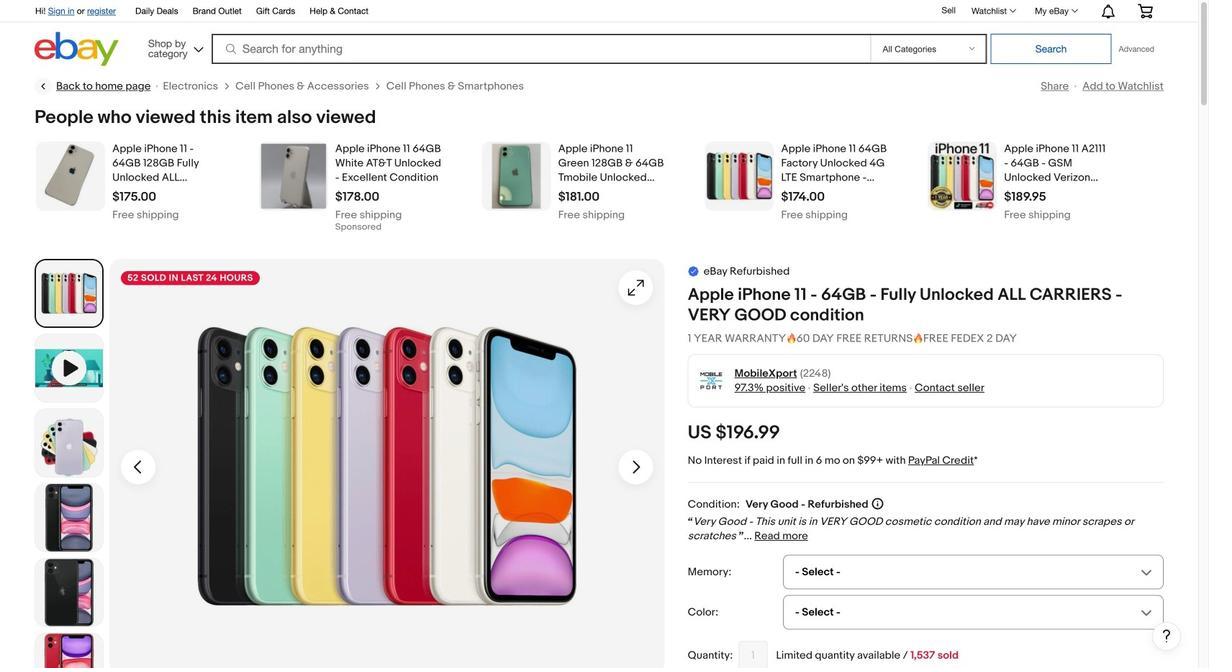 Task type: vqa. For each thing, say whether or not it's contained in the screenshot.
Add within button
no



Task type: describe. For each thing, give the bounding box(es) containing it.
account navigation
[[27, 0, 1164, 22]]

picture 1 of 10 image
[[37, 262, 101, 325]]

help, opens dialogs image
[[1160, 629, 1174, 644]]

apple iphone 11 - 64gb - fully unlocked all carriers - very good condition - picture 1 of 10 image
[[109, 259, 665, 669]]

picture 3 of 10 image
[[35, 484, 103, 552]]

my ebay image
[[1072, 9, 1078, 13]]

picture 5 of 10 image
[[35, 634, 103, 669]]

video 1 of 1 image
[[35, 335, 103, 402]]



Task type: locate. For each thing, give the bounding box(es) containing it.
your shopping cart image
[[1137, 4, 1154, 18]]

banner
[[27, 0, 1164, 70]]

watchlist image
[[1010, 9, 1017, 13]]

picture 4 of 10 image
[[35, 559, 103, 627]]

text__icon image
[[688, 265, 699, 277]]

None text field
[[558, 190, 600, 205], [112, 210, 179, 220], [781, 210, 848, 220], [1004, 210, 1071, 220], [739, 642, 768, 669], [558, 190, 600, 205], [112, 210, 179, 220], [781, 210, 848, 220], [1004, 210, 1071, 220], [739, 642, 768, 669]]

None submit
[[991, 34, 1112, 64]]

Search for anything text field
[[214, 35, 868, 63]]

None text field
[[112, 190, 156, 205], [335, 190, 380, 205], [781, 190, 825, 205], [1004, 190, 1047, 205], [335, 210, 402, 220], [558, 210, 625, 220], [335, 223, 382, 232], [112, 190, 156, 205], [335, 190, 380, 205], [781, 190, 825, 205], [1004, 190, 1047, 205], [335, 210, 402, 220], [558, 210, 625, 220], [335, 223, 382, 232]]

picture 2 of 10 image
[[35, 410, 103, 477]]



